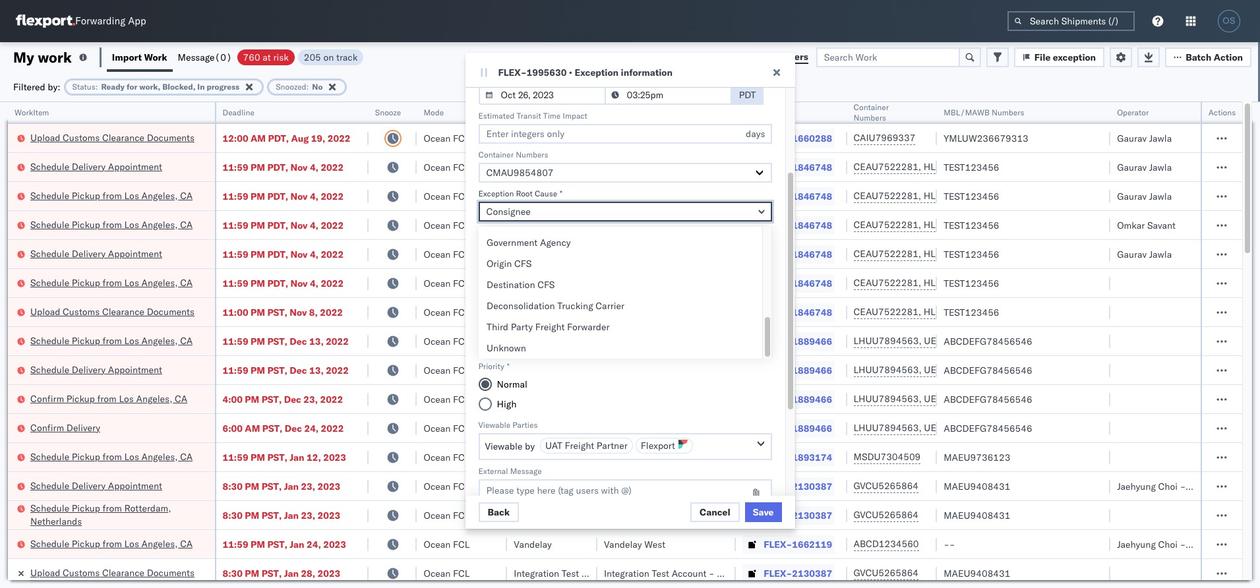 Task type: vqa. For each thing, say whether or not it's contained in the screenshot.
5th Schedule Pickup from Los Angeles, CA "link" from the bottom of the page's Hlxu6269489,
yes



Task type: locate. For each thing, give the bounding box(es) containing it.
karl left save button in the right bottom of the page
[[717, 509, 734, 521]]

1 vertical spatial confirm
[[30, 422, 64, 434]]

11:00
[[223, 306, 248, 318]]

-- down consignee button
[[604, 132, 615, 144]]

1 11:59 pm pst, dec 13, 2022 from the top
[[223, 335, 349, 347]]

schedule for 1st schedule pickup from los angeles, ca 'button' from the bottom of the page
[[30, 538, 69, 550]]

lagerfeld down flex-1662119
[[736, 567, 776, 579]]

1 horizontal spatial --
[[944, 538, 955, 550]]

consignee down impact
[[578, 132, 622, 144]]

netherlands
[[30, 515, 82, 527]]

from inside confirm pickup from los angeles, ca link
[[97, 393, 117, 405]]

uetu5238478 for confirm pickup from los angeles, ca
[[924, 393, 988, 405]]

flex-2130387 down flex-1662119
[[764, 567, 832, 579]]

1 8:30 pm pst, jan 23, 2023 from the top
[[223, 480, 340, 492]]

8:30 down 11:59 pm pst, jan 24, 2023 on the bottom
[[223, 567, 243, 579]]

2 gvcu5265864 from the top
[[854, 509, 919, 521]]

abcdefg78456546 for schedule delivery appointment
[[944, 364, 1032, 376]]

container inside button
[[854, 102, 889, 112]]

0 horizontal spatial message
[[178, 51, 215, 63]]

flex-1889466
[[764, 335, 832, 347], [764, 364, 832, 376], [764, 393, 832, 405], [764, 422, 832, 434]]

3 flex-1846748 from the top
[[764, 219, 832, 231]]

list box
[[478, 0, 762, 359]]

schedule delivery appointment link for flex-1889466
[[30, 363, 162, 376]]

save button
[[745, 502, 782, 522]]

0 horizontal spatial freight
[[535, 321, 564, 333]]

3 test123456 from the top
[[944, 219, 999, 231]]

1 appointment from the top
[[108, 161, 162, 172]]

11:59 pm pst, dec 13, 2022 for schedule delivery appointment
[[223, 364, 349, 376]]

9 schedule from the top
[[30, 480, 69, 492]]

0 vertical spatial confirm
[[30, 393, 64, 405]]

13 fcl from the top
[[453, 480, 470, 492]]

8:30 pm pst, jan 23, 2023
[[223, 480, 340, 492], [223, 509, 340, 521]]

jan up 28,
[[290, 538, 304, 550]]

0 vertical spatial lagerfeld
[[736, 480, 776, 492]]

2 upload customs clearance documents from the top
[[30, 306, 195, 318]]

1 karl from the top
[[717, 480, 734, 492]]

11:59 for flex-1846748 the schedule delivery appointment link
[[223, 161, 248, 173]]

1 vertical spatial integration test account - karl lagerfeld
[[604, 509, 776, 521]]

pickup inside button
[[66, 393, 95, 405]]

0 vertical spatial integration test account - karl lagerfeld
[[604, 480, 776, 492]]

jan down 11:59 pm pst, jan 12, 2023
[[284, 480, 299, 492]]

bosch down 'party'
[[514, 335, 540, 347]]

angeles, for 3rd schedule pickup from los angeles, ca 'button' from the bottom of the page
[[141, 335, 178, 347]]

app
[[128, 15, 146, 27]]

11:59 pm pst, dec 13, 2022 for schedule pickup from los angeles, ca
[[223, 335, 349, 347]]

2 flex-1889466 from the top
[[764, 364, 832, 376]]

1 schedule delivery appointment button from the top
[[30, 160, 162, 174]]

schedule for 3rd schedule pickup from los angeles, ca 'button' from the bottom of the page
[[30, 335, 69, 347]]

for
[[127, 81, 137, 91]]

flex
[[743, 107, 757, 117]]

1 vertical spatial upload customs clearance documents
[[30, 306, 195, 318]]

0 vertical spatial viewable
[[478, 420, 511, 430]]

demo
[[551, 132, 575, 144], [551, 451, 575, 463]]

1846748
[[792, 161, 832, 173], [792, 190, 832, 202], [792, 219, 832, 231], [792, 248, 832, 260], [792, 277, 832, 289], [792, 306, 832, 318]]

0 vertical spatial freight
[[535, 321, 564, 333]]

0 vertical spatial origin
[[486, 258, 512, 270]]

pst, down 11:59 pm pst, jan 12, 2023
[[262, 480, 282, 492]]

0 vertical spatial clearance
[[102, 132, 144, 143]]

2 vertical spatial clearance
[[102, 567, 144, 579]]

upload customs clearance documents button
[[30, 131, 195, 145], [30, 305, 195, 319]]

gaurav for 1st upload customs clearance documents button from the top
[[1117, 132, 1147, 144]]

cmau9854807
[[486, 167, 554, 179]]

viewable for viewable by
[[485, 441, 523, 452]]

drop
[[574, 259, 593, 270]]

schedule pickup from los angeles, ca link for third schedule pickup from los angeles, ca 'button'
[[30, 276, 193, 289]]

3 integration from the top
[[604, 567, 649, 579]]

5 11:59 pm pdt, nov 4, 2022 from the top
[[223, 277, 344, 289]]

schedule delivery appointment button
[[30, 160, 162, 174], [30, 247, 162, 261], [30, 363, 162, 378], [30, 479, 162, 494]]

1 vertical spatial upload customs clearance documents button
[[30, 305, 195, 319]]

flex-
[[498, 67, 527, 78], [764, 132, 792, 144], [764, 161, 792, 173], [764, 190, 792, 202], [764, 219, 792, 231], [764, 248, 792, 260], [764, 277, 792, 289], [764, 306, 792, 318], [764, 335, 792, 347], [764, 364, 792, 376], [764, 393, 792, 405], [764, 422, 792, 434], [764, 451, 792, 463], [764, 480, 792, 492], [764, 509, 792, 521], [764, 538, 792, 550], [764, 567, 792, 579]]

1 vertical spatial maeu9408431
[[944, 509, 1010, 521]]

4 flex-1846748 from the top
[[764, 248, 832, 260]]

from inside sla 1 days, 0 hours from reporting time
[[545, 345, 565, 357]]

1 vertical spatial account
[[672, 509, 707, 521]]

4:00
[[223, 393, 243, 405]]

resize handle column header for workitem
[[199, 102, 215, 588]]

blocked,
[[162, 81, 195, 91]]

flexport right partner at the left bottom of page
[[641, 440, 675, 452]]

gaurav jawla for "upload customs clearance documents" link for 1st upload customs clearance documents button from the top
[[1117, 132, 1172, 144]]

2 ceau7522281, from the top
[[854, 190, 921, 202]]

consignee button
[[597, 105, 723, 118]]

2 lhuu7894563, uetu5238478 from the top
[[854, 364, 988, 376]]

bosch up deconsolidation
[[514, 277, 540, 289]]

2 vertical spatial karl
[[717, 567, 734, 579]]

confirm for confirm delivery
[[30, 422, 64, 434]]

: left no
[[306, 81, 309, 91]]

bosch up government agency
[[514, 219, 540, 231]]

impact
[[563, 111, 587, 121]]

2 vertical spatial gvcu5265864
[[854, 567, 919, 579]]

2 abcdefg78456546 from the top
[[944, 364, 1032, 376]]

hlxu6269489, for 3rd the schedule delivery appointment link from the bottom of the page
[[924, 248, 991, 260]]

2023 up 11:59 pm pst, jan 24, 2023 on the bottom
[[318, 509, 340, 521]]

2 lhuu7894563, from the top
[[854, 364, 922, 376]]

delivery inside confirm delivery link
[[66, 422, 100, 434]]

pst, left the 8,
[[267, 306, 287, 318]]

numbers up caiu7969337
[[854, 113, 886, 123]]

to
[[737, 51, 746, 63]]

jan left 28,
[[284, 567, 299, 579]]

-- right abcd1234560
[[944, 538, 955, 550]]

1 schedule pickup from los angeles, ca link from the top
[[30, 189, 193, 202]]

0 horizontal spatial *
[[507, 361, 510, 371]]

import
[[112, 51, 142, 63]]

0 horizontal spatial cfs
[[514, 258, 531, 270]]

*
[[560, 189, 563, 198], [507, 361, 510, 371]]

2 upload from the top
[[30, 306, 60, 318]]

1 horizontal spatial :
[[306, 81, 309, 91]]

confirm inside button
[[30, 393, 64, 405]]

mbl/mawb numbers button
[[937, 105, 1097, 118]]

1 vertical spatial upload customs clearance documents link
[[30, 305, 195, 318]]

flex-2130387
[[764, 480, 832, 492], [764, 509, 832, 521], [764, 567, 832, 579]]

1 test123456 from the top
[[944, 161, 999, 173]]

origin left 'agent'
[[1208, 480, 1233, 492]]

from inside schedule pickup from rotterdam, netherlands
[[103, 502, 122, 514]]

batch action button
[[1165, 47, 1252, 67]]

confirm delivery link
[[30, 421, 100, 434]]

0 vertical spatial 11:59 pm pst, dec 13, 2022
[[223, 335, 349, 347]]

gvcu5265864 down abcd1234560
[[854, 567, 919, 579]]

2 vertical spatial upload
[[30, 567, 60, 579]]

2 vertical spatial integration test account - karl lagerfeld
[[604, 567, 776, 579]]

appointment for flex-2130387
[[108, 480, 162, 492]]

2 confirm from the top
[[30, 422, 64, 434]]

bosch up by
[[514, 422, 540, 434]]

file exception button
[[1014, 47, 1105, 67], [1014, 47, 1105, 67]]

MMM D, YYYY text field
[[478, 85, 606, 105]]

resize handle column header
[[199, 102, 215, 588], [353, 102, 369, 588], [401, 102, 417, 588], [491, 102, 507, 588], [582, 102, 597, 588], [720, 102, 736, 588], [831, 102, 847, 588], [921, 102, 937, 588], [1095, 102, 1111, 588], [1185, 102, 1201, 588], [1227, 102, 1242, 588]]

from for the schedule pickup from los angeles, ca link associated with second schedule pickup from los angeles, ca 'button'
[[103, 219, 122, 230]]

:
[[95, 81, 98, 91], [306, 81, 309, 91]]

15 ocean fcl from the top
[[424, 538, 470, 550]]

hlxu6269489, for flex-1846748 the schedule delivery appointment link
[[924, 161, 991, 173]]

12,
[[307, 451, 321, 463]]

23, for confirm pickup from los angeles, ca
[[304, 393, 318, 405]]

2 documents from the top
[[147, 306, 195, 318]]

1 vertical spatial am
[[245, 422, 260, 434]]

integration down "bookings"
[[604, 480, 649, 492]]

1 vertical spatial 2130387
[[792, 509, 832, 521]]

information
[[621, 67, 673, 78]]

message up "in"
[[178, 51, 215, 63]]

reporting
[[567, 345, 605, 357]]

3 hlxu6269489, from the top
[[924, 219, 991, 231]]

drag
[[533, 259, 553, 270]]

--
[[604, 132, 615, 144], [944, 538, 955, 550]]

schedule for schedule delivery appointment button related to flex-1846748
[[30, 161, 69, 172]]

760 at risk
[[243, 51, 289, 63]]

am right 12:00
[[251, 132, 266, 144]]

karl down the cancel "button"
[[717, 567, 734, 579]]

1 documents from the top
[[147, 132, 195, 143]]

maeu9736123
[[944, 451, 1010, 463]]

1 11:59 pm pdt, nov 4, 2022 from the top
[[223, 161, 344, 173]]

status : ready for work, blocked, in progress
[[72, 81, 240, 91]]

upload customs clearance documents link for 1st upload customs clearance documents button from the top
[[30, 131, 195, 144]]

exception left root
[[478, 189, 514, 198]]

consignee
[[604, 107, 642, 117], [578, 132, 622, 144], [578, 451, 622, 463], [665, 451, 709, 463]]

0 horizontal spatial :
[[95, 81, 98, 91]]

1 upload customs clearance documents link from the top
[[30, 131, 195, 144]]

1 vertical spatial container numbers
[[478, 150, 548, 160]]

flex-2130387 up flex-1662119
[[764, 509, 832, 521]]

6 test123456 from the top
[[944, 306, 999, 318]]

schedule pickup from los angeles, ca link for 3rd schedule pickup from los angeles, ca 'button' from the bottom of the page
[[30, 334, 193, 347]]

bosch down time
[[604, 364, 630, 376]]

0 vertical spatial flex-2130387
[[764, 480, 832, 492]]

19,
[[311, 132, 325, 144]]

0 horizontal spatial container numbers
[[478, 150, 548, 160]]

3 ocean fcl from the top
[[424, 190, 470, 202]]

0 vertical spatial upload customs clearance documents
[[30, 132, 195, 143]]

9 resize handle column header from the left
[[1095, 102, 1111, 588]]

gaurav jawla for 3rd the schedule delivery appointment link from the bottom of the page
[[1117, 248, 1172, 260]]

resize handle column header for consignee
[[720, 102, 736, 588]]

am right 6:00 on the left
[[245, 422, 260, 434]]

demo right by
[[551, 451, 575, 463]]

1 vertical spatial lagerfeld
[[736, 509, 776, 521]]

2 vertical spatial maeu9408431
[[944, 567, 1010, 579]]

bosch left etc)
[[604, 219, 630, 231]]

5 ceau7522281, from the top
[[854, 277, 921, 289]]

flexport for bookings
[[514, 451, 548, 463]]

ca
[[180, 190, 193, 201], [180, 219, 193, 230], [180, 277, 193, 289], [180, 335, 193, 347], [175, 393, 187, 405], [180, 451, 193, 463], [180, 538, 193, 550]]

2 vertical spatial integration
[[604, 567, 649, 579]]

1 vertical spatial demo
[[551, 451, 575, 463]]

flex-2130387 down flex-1893174
[[764, 480, 832, 492]]

1 vertical spatial --
[[944, 538, 955, 550]]

1 lagerfeld from the top
[[736, 480, 776, 492]]

numbers up the ymluw236679313
[[992, 107, 1024, 117]]

2 upload customs clearance documents link from the top
[[30, 305, 195, 318]]

11:59 pm pst, dec 13, 2022 up '4:00 pm pst, dec 23, 2022'
[[223, 364, 349, 376]]

0 vertical spatial demo
[[551, 132, 575, 144]]

1889466
[[792, 335, 832, 347], [792, 364, 832, 376], [792, 393, 832, 405], [792, 422, 832, 434]]

container numbers up cmau9854807
[[478, 150, 548, 160]]

9 ocean fcl from the top
[[424, 364, 470, 376]]

-- : -- -- text field
[[604, 85, 732, 105]]

karl
[[717, 480, 734, 492], [717, 509, 734, 521], [717, 567, 734, 579]]

23, up 11:59 pm pst, jan 24, 2023 on the bottom
[[301, 509, 315, 521]]

from for third schedule pickup from los angeles, ca 'button''s the schedule pickup from los angeles, ca link
[[103, 277, 122, 289]]

1 vertical spatial 24,
[[307, 538, 321, 550]]

angeles, for 5th schedule pickup from los angeles, ca 'button'
[[141, 451, 178, 463]]

0 vertical spatial 2130387
[[792, 480, 832, 492]]

exception right • at the left
[[575, 67, 619, 78]]

days,
[[487, 345, 509, 357]]

gaurav jawla
[[1117, 132, 1172, 144], [1117, 161, 1172, 173], [1117, 190, 1172, 202], [1117, 248, 1172, 260]]

2 schedule delivery appointment link from the top
[[30, 247, 162, 260]]

1 flexport demo consignee from the top
[[514, 132, 622, 144]]

freight inside button
[[565, 440, 594, 452]]

flexport. image
[[16, 15, 75, 28]]

: left ready
[[95, 81, 98, 91]]

name
[[537, 107, 558, 117]]

viewable down high
[[478, 420, 511, 430]]

1 vertical spatial origin
[[1208, 480, 1233, 492]]

mode
[[424, 107, 444, 117]]

event
[[520, 216, 543, 228]]

4,
[[310, 161, 318, 173], [310, 190, 318, 202], [310, 219, 318, 231], [310, 248, 318, 260], [310, 277, 318, 289]]

0 vertical spatial 24,
[[304, 422, 319, 434]]

2 appointment from the top
[[108, 248, 162, 259]]

1 uetu5238478 from the top
[[924, 335, 988, 347]]

uetu5238478 for schedule pickup from los angeles, ca
[[924, 335, 988, 347]]

delivery for flex-2130387
[[72, 480, 106, 492]]

reset to default filters
[[709, 51, 808, 63]]

2 horizontal spatial numbers
[[992, 107, 1024, 117]]

freight inside list box
[[535, 321, 564, 333]]

13, up '4:00 pm pst, dec 23, 2022'
[[309, 364, 324, 376]]

angeles, for 6th schedule pickup from los angeles, ca 'button' from the bottom of the page
[[141, 190, 178, 201]]

11:59 pm pdt, nov 4, 2022 for the schedule pickup from los angeles, ca link associated with second schedule pickup from los angeles, ca 'button'
[[223, 219, 344, 231]]

2 vertical spatial lagerfeld
[[736, 567, 776, 579]]

11:59 pm pst, dec 13, 2022 down 11:00 pm pst, nov 8, 2022
[[223, 335, 349, 347]]

8:30 pm pst, jan 23, 2023 up 11:59 pm pst, jan 24, 2023 on the bottom
[[223, 509, 340, 521]]

dec down 11:00 pm pst, nov 8, 2022
[[290, 335, 307, 347]]

0 vertical spatial --
[[604, 132, 615, 144]]

7 resize handle column header from the left
[[831, 102, 847, 588]]

2 schedule delivery appointment button from the top
[[30, 247, 162, 261]]

1 vertical spatial viewable
[[485, 441, 523, 452]]

10 schedule from the top
[[30, 502, 69, 514]]

0 vertical spatial integration
[[604, 480, 649, 492]]

2 vertical spatial upload customs clearance documents link
[[30, 566, 195, 579]]

3 schedule delivery appointment button from the top
[[30, 363, 162, 378]]

freight right uat
[[565, 440, 594, 452]]

0 vertical spatial container
[[854, 102, 889, 112]]

2 clearance from the top
[[102, 306, 144, 318]]

dec up '6:00 am pst, dec 24, 2022'
[[284, 393, 301, 405]]

2 vertical spatial 8:30
[[223, 567, 243, 579]]

0 horizontal spatial exception
[[478, 189, 514, 198]]

4 11:59 from the top
[[223, 248, 248, 260]]

0 vertical spatial maeu9408431
[[944, 480, 1010, 492]]

2 schedule from the top
[[30, 190, 69, 201]]

0 vertical spatial documents
[[147, 132, 195, 143]]

13, for schedule pickup from los angeles, ca
[[309, 335, 324, 347]]

0 horizontal spatial origin
[[486, 258, 512, 270]]

2130387 down 1662119
[[792, 567, 832, 579]]

1 vertical spatial container
[[478, 150, 514, 160]]

cfs down drag
[[537, 279, 555, 291]]

gaurav for schedule delivery appointment button related to flex-1846748
[[1117, 161, 1147, 173]]

4 schedule pickup from los angeles, ca link from the top
[[30, 334, 193, 347]]

pst, up 8:30 pm pst, jan 28, 2023
[[267, 538, 287, 550]]

consignee inside button
[[604, 107, 642, 117]]

integration down vandelay west
[[604, 567, 649, 579]]

customs
[[63, 132, 100, 143], [63, 306, 100, 318], [63, 567, 100, 579]]

1 vertical spatial exception
[[478, 189, 514, 198]]

sla 1 days, 0 hours from reporting time
[[478, 333, 626, 357]]

ocean fcl
[[424, 132, 470, 144], [424, 161, 470, 173], [424, 190, 470, 202], [424, 219, 470, 231], [424, 248, 470, 260], [424, 277, 470, 289], [424, 306, 470, 318], [424, 335, 470, 347], [424, 364, 470, 376], [424, 393, 470, 405], [424, 422, 470, 434], [424, 451, 470, 463], [424, 480, 470, 492], [424, 509, 470, 521], [424, 538, 470, 550], [424, 567, 470, 579]]

(congestion,
[[546, 216, 600, 228]]

angeles,
[[141, 190, 178, 201], [141, 219, 178, 230], [141, 277, 178, 289], [141, 335, 178, 347], [136, 393, 172, 405], [141, 451, 178, 463], [141, 538, 178, 550]]

reset to default filters button
[[702, 47, 816, 67]]

pst, up 11:59 pm pst, jan 24, 2023 on the bottom
[[262, 509, 282, 521]]

11:59 for third schedule pickup from los angeles, ca 'button''s the schedule pickup from los angeles, ca link
[[223, 277, 248, 289]]

flexport demo consignee for bookings
[[514, 451, 622, 463]]

schedule pickup from los angeles, ca link for 5th schedule pickup from los angeles, ca 'button'
[[30, 450, 193, 463]]

vandelay left west
[[604, 538, 642, 550]]

confirm for confirm pickup from los angeles, ca
[[30, 393, 64, 405]]

cfs left drag
[[514, 258, 531, 270]]

integration
[[604, 480, 649, 492], [604, 509, 649, 521], [604, 567, 649, 579]]

1 vertical spatial freight
[[565, 440, 594, 452]]

23, down 12,
[[301, 480, 315, 492]]

3 schedule pickup from los angeles, ca link from the top
[[30, 276, 193, 289]]

resize handle column header for mbl/mawb numbers
[[1095, 102, 1111, 588]]

14 fcl from the top
[[453, 509, 470, 521]]

schedule for 5th schedule pickup from los angeles, ca 'button'
[[30, 451, 69, 463]]

a
[[595, 259, 600, 270]]

by
[[525, 441, 535, 452]]

agent
[[1236, 480, 1260, 492]]

1 vertical spatial 8:30 pm pst, jan 23, 2023
[[223, 509, 340, 521]]

2 resize handle column header from the left
[[353, 102, 369, 588]]

8:30 pm pst, jan 23, 2023 down 11:59 pm pst, jan 12, 2023
[[223, 480, 340, 492]]

jaehyung choi - test origin agent
[[1117, 480, 1260, 492]]

integration test account - karl lagerfeld
[[604, 480, 776, 492], [604, 509, 776, 521], [604, 567, 776, 579]]

gaurav jawla for flex-1846748 the schedule delivery appointment link
[[1117, 161, 1172, 173]]

upload customs clearance documents link
[[30, 131, 195, 144], [30, 305, 195, 318], [30, 566, 195, 579]]

batch action
[[1186, 51, 1243, 63]]

ready
[[101, 81, 125, 91]]

lhuu7894563, for confirm pickup from los angeles, ca
[[854, 393, 922, 405]]

0 vertical spatial am
[[251, 132, 266, 144]]

karl up cancel
[[717, 480, 734, 492]]

Search Work text field
[[816, 47, 960, 67]]

24, up 12,
[[304, 422, 319, 434]]

1 upload customs clearance documents button from the top
[[30, 131, 195, 145]]

0 vertical spatial *
[[560, 189, 563, 198]]

8:30 down 6:00 on the left
[[223, 480, 243, 492]]

ceau7522281, hlxu6269489, hlxu8034992
[[854, 161, 1058, 173], [854, 190, 1058, 202], [854, 219, 1058, 231], [854, 248, 1058, 260], [854, 277, 1058, 289], [854, 306, 1058, 318]]

angeles, for confirm pickup from los angeles, ca button
[[136, 393, 172, 405]]

integration up vandelay west
[[604, 509, 649, 521]]

6:00
[[223, 422, 243, 434]]

resize handle column header for client name
[[582, 102, 597, 588]]

2 vertical spatial account
[[672, 567, 707, 579]]

schedule pickup from los angeles, ca for 1st schedule pickup from los angeles, ca 'button' from the bottom of the page
[[30, 538, 193, 550]]

1 vertical spatial 11:59 pm pst, dec 13, 2022
[[223, 364, 349, 376]]

1 vertical spatial clearance
[[102, 306, 144, 318]]

3 abcdefg78456546 from the top
[[944, 393, 1032, 405]]

1 upload from the top
[[30, 132, 60, 143]]

1 horizontal spatial container
[[854, 102, 889, 112]]

schedule inside schedule pickup from rotterdam, netherlands
[[30, 502, 69, 514]]

schedule for second schedule delivery appointment button from the top
[[30, 248, 69, 259]]

flexport up external message
[[514, 451, 548, 463]]

3 fcl from the top
[[453, 190, 470, 202]]

upload customs clearance documents for 1st upload customs clearance documents button from the top
[[30, 132, 195, 143]]

6 ocean fcl from the top
[[424, 277, 470, 289]]

pst, up '6:00 am pst, dec 24, 2022'
[[262, 393, 282, 405]]

1 vertical spatial 23,
[[301, 480, 315, 492]]

angeles, inside button
[[136, 393, 172, 405]]

customs for 1st upload customs clearance documents button from the top
[[63, 132, 100, 143]]

1 vertical spatial integration
[[604, 509, 649, 521]]

4 schedule delivery appointment from the top
[[30, 480, 162, 492]]

1 demo from the top
[[551, 132, 575, 144]]

2130387 up 1662119
[[792, 509, 832, 521]]

flex-1660288 button
[[743, 129, 835, 147], [743, 129, 835, 147]]

1 vertical spatial karl
[[717, 509, 734, 521]]

205 on track
[[304, 51, 358, 63]]

: for snoozed
[[306, 81, 309, 91]]

nov for the schedule pickup from los angeles, ca link associated with second schedule pickup from los angeles, ca 'button'
[[290, 219, 308, 231]]

0 vertical spatial upload customs clearance documents button
[[30, 131, 195, 145]]

5 hlxu6269489, from the top
[[924, 277, 991, 289]]

ca for third schedule pickup from los angeles, ca 'button'
[[180, 277, 193, 289]]

1 vertical spatial gvcu5265864
[[854, 509, 919, 521]]

attach files
[[478, 228, 522, 237]]

gvcu5265864 up abcd1234560
[[854, 509, 919, 521]]

confirm
[[30, 393, 64, 405], [30, 422, 64, 434]]

1 horizontal spatial *
[[560, 189, 563, 198]]

bosch up root
[[514, 161, 540, 173]]

3 appointment from the top
[[108, 364, 162, 376]]

ca for second schedule pickup from los angeles, ca 'button'
[[180, 219, 193, 230]]

2 vertical spatial documents
[[147, 567, 195, 579]]

flexport down the estimated transit time impact at the top
[[514, 132, 548, 144]]

13, down the 8,
[[309, 335, 324, 347]]

container numbers
[[854, 102, 889, 123], [478, 150, 548, 160]]

3 upload customs clearance documents link from the top
[[30, 566, 195, 579]]

dec up '4:00 pm pst, dec 23, 2022'
[[290, 364, 307, 376]]

schedule delivery appointment link for flex-1846748
[[30, 160, 162, 173]]

0 horizontal spatial --
[[604, 132, 615, 144]]

1 horizontal spatial vandelay
[[604, 538, 642, 550]]

integration test account - karl lagerfeld up the cancel "button"
[[604, 480, 776, 492]]

upload customs clearance documents for first upload customs clearance documents button from the bottom
[[30, 306, 195, 318]]

gaurav for second schedule delivery appointment button from the top
[[1117, 248, 1147, 260]]

my work
[[13, 48, 72, 66]]

0 vertical spatial gvcu5265864
[[854, 480, 919, 492]]

* right priority
[[507, 361, 510, 371]]

0 vertical spatial upload customs clearance documents link
[[30, 131, 195, 144]]

freight down deconsolidation trucking carrier
[[535, 321, 564, 333]]

1 vertical spatial upload
[[30, 306, 60, 318]]

0 vertical spatial cfs
[[514, 258, 531, 270]]

bosch ocean test
[[514, 161, 589, 173], [604, 161, 679, 173], [514, 190, 589, 202], [604, 190, 679, 202], [514, 219, 589, 231], [604, 219, 679, 231], [514, 248, 589, 260], [514, 277, 589, 289], [514, 306, 589, 318], [604, 306, 679, 318], [514, 335, 589, 347], [604, 335, 679, 347], [514, 364, 589, 376], [604, 364, 679, 376], [514, 393, 589, 405], [514, 422, 589, 434], [604, 422, 679, 434]]

1 vertical spatial 13,
[[309, 364, 324, 376]]

0 vertical spatial customs
[[63, 132, 100, 143]]

bosch down hours
[[514, 364, 540, 376]]

1 vertical spatial flex-2130387
[[764, 509, 832, 521]]

2 customs from the top
[[63, 306, 100, 318]]

mbl/mawb
[[944, 107, 990, 117]]

appointment for flex-1889466
[[108, 364, 162, 376]]

2 vertical spatial customs
[[63, 567, 100, 579]]

delivery
[[72, 161, 106, 172], [72, 248, 106, 259], [72, 364, 106, 376], [66, 422, 100, 434], [72, 480, 106, 492]]

0 vertical spatial 8:30
[[223, 480, 243, 492]]

flex-1995630 • exception information
[[498, 67, 673, 78]]

origin up destination at the top
[[486, 258, 512, 270]]

1 vertical spatial documents
[[147, 306, 195, 318]]

resize handle column header for deadline
[[353, 102, 369, 588]]

1 clearance from the top
[[102, 132, 144, 143]]

1 vandelay from the left
[[514, 538, 552, 550]]

flex-1660288
[[764, 132, 832, 144]]

Please type here (tag users with @) text field
[[478, 479, 772, 541]]

2 11:59 from the top
[[223, 190, 248, 202]]

lhuu7894563, for schedule pickup from los angeles, ca
[[854, 335, 922, 347]]

2 vertical spatial 2130387
[[792, 567, 832, 579]]

cfs
[[514, 258, 531, 270], [537, 279, 555, 291]]

lagerfeld right cancel
[[736, 509, 776, 521]]

gaurav
[[1117, 132, 1147, 144], [1117, 161, 1147, 173], [1117, 190, 1147, 202], [1117, 248, 1147, 260]]

7 ocean fcl from the top
[[424, 306, 470, 318]]

message down by
[[510, 466, 542, 476]]

1 horizontal spatial cfs
[[537, 279, 555, 291]]

1 horizontal spatial origin
[[1208, 480, 1233, 492]]

ca inside button
[[175, 393, 187, 405]]

integration test account - karl lagerfeld up west
[[604, 509, 776, 521]]

confirm inside button
[[30, 422, 64, 434]]

0 vertical spatial message
[[178, 51, 215, 63]]

0 vertical spatial flexport demo consignee
[[514, 132, 622, 144]]

gvcu5265864
[[854, 480, 919, 492], [854, 509, 919, 521], [854, 567, 919, 579]]

abcdefg78456546 for schedule pickup from los angeles, ca
[[944, 335, 1032, 347]]

gvcu5265864 down msdu7304509 on the right of page
[[854, 480, 919, 492]]

1 customs from the top
[[63, 132, 100, 143]]

hlxu8034992 for the schedule pickup from los angeles, ca link associated with second schedule pickup from los angeles, ca 'button'
[[994, 219, 1058, 231]]

1 horizontal spatial numbers
[[854, 113, 886, 123]]

11:59 for the schedule delivery appointment link associated with flex-1889466
[[223, 364, 248, 376]]

viewable down viewable parties
[[485, 441, 523, 452]]

1 schedule pickup from los angeles, ca from the top
[[30, 190, 193, 201]]

upload for first upload customs clearance documents button from the bottom
[[30, 306, 60, 318]]

1 hlxu8034992 from the top
[[994, 161, 1058, 173]]

4 fcl from the top
[[453, 219, 470, 231]]

ca for 5th schedule pickup from los angeles, ca 'button'
[[180, 451, 193, 463]]

2023 right 12,
[[323, 451, 346, 463]]

integration test account - karl lagerfeld down west
[[604, 567, 776, 579]]

3 karl from the top
[[717, 567, 734, 579]]

2 11:59 pm pdt, nov 4, 2022 from the top
[[223, 190, 344, 202]]

2130387 down 1893174
[[792, 480, 832, 492]]

vandelay for vandelay
[[514, 538, 552, 550]]

23, up '6:00 am pst, dec 24, 2022'
[[304, 393, 318, 405]]

from for the schedule pickup from los angeles, ca link for 3rd schedule pickup from los angeles, ca 'button' from the bottom of the page
[[103, 335, 122, 347]]

28,
[[301, 567, 315, 579]]

carrier
[[595, 300, 624, 312]]

1 horizontal spatial freight
[[565, 440, 594, 452]]

container up caiu7969337
[[854, 102, 889, 112]]

0 vertical spatial 8:30 pm pst, jan 23, 2023
[[223, 480, 340, 492]]

container up cmau9854807
[[478, 150, 514, 160]]

1 ceau7522281, hlxu6269489, hlxu8034992 from the top
[[854, 161, 1058, 173]]

1 vertical spatial cfs
[[537, 279, 555, 291]]

container numbers up caiu7969337
[[854, 102, 889, 123]]

0 vertical spatial exception
[[575, 67, 619, 78]]

5 schedule pickup from los angeles, ca from the top
[[30, 451, 193, 463]]

bosch up partner at the left bottom of page
[[604, 422, 630, 434]]

2023 up 8:30 pm pst, jan 28, 2023
[[323, 538, 346, 550]]

3 schedule pickup from los angeles, ca from the top
[[30, 277, 193, 289]]

2022
[[328, 132, 351, 144], [321, 161, 344, 173], [321, 190, 344, 202], [321, 219, 344, 231], [321, 248, 344, 260], [321, 277, 344, 289], [320, 306, 343, 318], [326, 335, 349, 347], [326, 364, 349, 376], [320, 393, 343, 405], [321, 422, 344, 434]]



Task type: describe. For each thing, give the bounding box(es) containing it.
11:59 for the schedule pickup from los angeles, ca link associated with second schedule pickup from los angeles, ca 'button'
[[223, 219, 248, 231]]

1 jawla from the top
[[1149, 132, 1172, 144]]

ca for 3rd schedule pickup from los angeles, ca 'button' from the bottom of the page
[[180, 335, 193, 347]]

1893174
[[792, 451, 832, 463]]

bosch up 'party'
[[514, 306, 540, 318]]

1 ocean fcl from the top
[[424, 132, 470, 144]]

customs for first upload customs clearance documents button from the bottom
[[63, 306, 100, 318]]

16 ocean fcl from the top
[[424, 567, 470, 579]]

pst, down 11:59 pm pst, jan 24, 2023 on the bottom
[[262, 567, 282, 579]]

in
[[197, 81, 205, 91]]

hlxu6269489, for third schedule pickup from los angeles, ca 'button''s the schedule pickup from los angeles, ca link
[[924, 277, 991, 289]]

list box containing natural event (congestion, storm, etc)
[[478, 0, 762, 359]]

os
[[1223, 16, 1236, 26]]

schedule delivery appointment link for flex-2130387
[[30, 479, 162, 492]]

4:00 pm pst, dec 23, 2022
[[223, 393, 343, 405]]

upload for 1st upload customs clearance documents button from the top
[[30, 132, 60, 143]]

schedule delivery appointment for flex-1889466
[[30, 364, 162, 376]]

from for 5th schedule pickup from los angeles, ca 'button''s the schedule pickup from los angeles, ca link
[[103, 451, 122, 463]]

client
[[514, 107, 535, 117]]

3 lagerfeld from the top
[[736, 567, 776, 579]]

10 resize handle column header from the left
[[1185, 102, 1201, 588]]

1 maeu9408431 from the top
[[944, 480, 1010, 492]]

schedule for schedule pickup from rotterdam, netherlands 'button'
[[30, 502, 69, 514]]

from for schedule pickup from rotterdam, netherlands link
[[103, 502, 122, 514]]

bosch down files
[[514, 248, 540, 260]]

4 ceau7522281, from the top
[[854, 248, 921, 260]]

from for the schedule pickup from los angeles, ca link associated with 1st schedule pickup from los angeles, ca 'button' from the bottom of the page
[[103, 538, 122, 550]]

2 karl from the top
[[717, 509, 734, 521]]

jan up 11:59 pm pst, jan 24, 2023 on the bottom
[[284, 509, 299, 521]]

resize handle column header for container numbers
[[921, 102, 937, 588]]

4 jawla from the top
[[1149, 248, 1172, 260]]

2 2130387 from the top
[[792, 509, 832, 521]]

3 customs from the top
[[63, 567, 100, 579]]

schedule pickup from los angeles, ca for 6th schedule pickup from los angeles, ca 'button' from the bottom of the page
[[30, 190, 193, 201]]

vandelay for vandelay west
[[604, 538, 642, 550]]

3 schedule pickup from los angeles, ca button from the top
[[30, 276, 193, 290]]

from for confirm pickup from los angeles, ca link
[[97, 393, 117, 405]]

clearance for first upload customs clearance documents button from the bottom
[[102, 306, 144, 318]]

snoozed
[[276, 81, 306, 91]]

16 fcl from the top
[[453, 567, 470, 579]]

origin cfs
[[486, 258, 531, 270]]

bosch up forwarder on the bottom left of the page
[[604, 306, 630, 318]]

jan left 12,
[[290, 451, 304, 463]]

uat
[[545, 440, 562, 452]]

deadline button
[[216, 105, 355, 118]]

bosch down enter integers only "number field"
[[604, 161, 630, 173]]

ca for confirm pickup from los angeles, ca button
[[175, 393, 187, 405]]

caiu7969337
[[854, 132, 916, 144]]

6 1846748 from the top
[[792, 306, 832, 318]]

dec up 11:59 pm pst, jan 12, 2023
[[285, 422, 302, 434]]

id
[[760, 107, 768, 117]]

3 1846748 from the top
[[792, 219, 832, 231]]

10 ocean fcl from the top
[[424, 393, 470, 405]]

Consignee  text field
[[478, 202, 772, 222]]

risk
[[273, 51, 289, 63]]

appointment for flex-1846748
[[108, 161, 162, 172]]

back
[[488, 506, 510, 518]]

mode button
[[417, 105, 494, 118]]

14 ocean fcl from the top
[[424, 509, 470, 521]]

schedule pickup from los angeles, ca for second schedule pickup from los angeles, ca 'button'
[[30, 219, 193, 230]]

pickup inside schedule pickup from rotterdam, netherlands
[[72, 502, 100, 514]]

schedule pickup from los angeles, ca link for 1st schedule pickup from los angeles, ca 'button' from the bottom of the page
[[30, 537, 193, 550]]

11:00 pm pst, nov 8, 2022
[[223, 306, 343, 318]]

flex id
[[743, 107, 768, 117]]

numbers for the container numbers button
[[854, 113, 886, 123]]

•
[[569, 67, 572, 78]]

schedule delivery appointment button for flex-2130387
[[30, 479, 162, 494]]

12 ocean fcl from the top
[[424, 451, 470, 463]]

schedule pickup from rotterdam, netherlands button
[[30, 502, 198, 529]]

jaehyung
[[1117, 480, 1156, 492]]

parties
[[513, 420, 538, 430]]

3 documents from the top
[[147, 567, 195, 579]]

6 ceau7522281, hlxu6269489, hlxu8034992 from the top
[[854, 306, 1058, 318]]

3 integration test account - karl lagerfeld from the top
[[604, 567, 776, 579]]

Search Shipments (/) text field
[[1008, 11, 1135, 31]]

am for pst,
[[245, 422, 260, 434]]

8 fcl from the top
[[453, 335, 470, 347]]

numbers for mbl/mawb numbers button
[[992, 107, 1024, 117]]

24, for 2023
[[307, 538, 321, 550]]

(0)
[[215, 51, 232, 63]]

schedule delivery appointment for flex-2130387
[[30, 480, 162, 492]]

3 resize handle column header from the left
[[401, 102, 417, 588]]

8,
[[309, 306, 318, 318]]

angeles, for third schedule pickup from los angeles, ca 'button'
[[141, 277, 178, 289]]

omkar savant
[[1117, 219, 1176, 231]]

viewable for viewable parties
[[478, 420, 511, 430]]

estimated
[[478, 111, 515, 121]]

resize handle column header for mode
[[491, 102, 507, 588]]

estimated transit time impact
[[478, 111, 587, 121]]

15 fcl from the top
[[453, 538, 470, 550]]

2 schedule pickup from los angeles, ca button from the top
[[30, 218, 193, 232]]

4 lhuu7894563, from the top
[[854, 422, 922, 434]]

2 fcl from the top
[[453, 161, 470, 173]]

ca for 1st schedule pickup from los angeles, ca 'button' from the bottom of the page
[[180, 538, 193, 550]]

schedule delivery appointment for flex-1846748
[[30, 161, 162, 172]]

deconsolidation trucking carrier
[[486, 300, 624, 312]]

3 flex-2130387 from the top
[[764, 567, 832, 579]]

bosch up storm, on the top of the page
[[604, 190, 630, 202]]

schedule pickup from los angeles, ca for third schedule pickup from los angeles, ca 'button'
[[30, 277, 193, 289]]

cfs for origin cfs
[[514, 258, 531, 270]]

destination cfs
[[486, 279, 555, 291]]

1 8:30 from the top
[[223, 480, 243, 492]]

dec for schedule delivery appointment
[[290, 364, 307, 376]]

4 ocean fcl from the top
[[424, 219, 470, 231]]

cancel
[[700, 506, 730, 518]]

3 jawla from the top
[[1149, 190, 1172, 202]]

schedule pickup from los angeles, ca for 3rd schedule pickup from los angeles, ca 'button' from the bottom of the page
[[30, 335, 193, 347]]

nov for third schedule pickup from los angeles, ca 'button''s the schedule pickup from los angeles, ca link
[[290, 277, 308, 289]]

files
[[504, 228, 522, 237]]

client name
[[514, 107, 558, 117]]

6:00 am pst, dec 24, 2022
[[223, 422, 344, 434]]

4 1889466 from the top
[[792, 422, 832, 434]]

2023 down 12,
[[318, 480, 340, 492]]

cfs for destination cfs
[[537, 279, 555, 291]]

4 4, from the top
[[310, 248, 318, 260]]

6 schedule pickup from los angeles, ca button from the top
[[30, 537, 193, 552]]

1 integration test account - karl lagerfeld from the top
[[604, 480, 776, 492]]

abcdefg78456546 for confirm pickup from los angeles, ca
[[944, 393, 1032, 405]]

1 schedule pickup from los angeles, ca button from the top
[[30, 189, 193, 203]]

pst, up '4:00 pm pst, dec 23, 2022'
[[267, 364, 287, 376]]

viewable by
[[485, 441, 535, 452]]

schedule pickup from los angeles, ca link for second schedule pickup from los angeles, ca 'button'
[[30, 218, 193, 231]]

3 clearance from the top
[[102, 567, 144, 579]]

origin inside list box
[[486, 258, 512, 270]]

forwarder
[[567, 321, 609, 333]]

1 ceau7522281, from the top
[[854, 161, 921, 173]]

demo for bookings
[[551, 451, 575, 463]]

1 integration from the top
[[604, 480, 649, 492]]

2 jawla from the top
[[1149, 161, 1172, 173]]

schedule delivery appointment button for flex-1889466
[[30, 363, 162, 378]]

cancel button
[[690, 502, 740, 522]]

1 4, from the top
[[310, 161, 318, 173]]

nov for 3rd the schedule delivery appointment link from the bottom of the page
[[290, 248, 308, 260]]

9 11:59 from the top
[[223, 538, 248, 550]]

schedule delivery appointment button for flex-1846748
[[30, 160, 162, 174]]

schedule for 6th schedule pickup from los angeles, ca 'button' from the bottom of the page
[[30, 190, 69, 201]]

3 flex-1889466 from the top
[[764, 393, 832, 405]]

3 2130387 from the top
[[792, 567, 832, 579]]

0 horizontal spatial numbers
[[516, 150, 548, 160]]

flexport demo consignee for -
[[514, 132, 622, 144]]

hlxu6269489, for the schedule pickup from los angeles, ca link associated with second schedule pickup from los angeles, ca 'button'
[[924, 219, 991, 231]]

import work
[[112, 51, 167, 63]]

etc)
[[632, 216, 651, 228]]

schedule pickup from rotterdam, netherlands
[[30, 502, 171, 527]]

bosch down normal
[[514, 393, 540, 405]]

2 vertical spatial 23,
[[301, 509, 315, 521]]

3 maeu9408431 from the top
[[944, 567, 1010, 579]]

2 8:30 from the top
[[223, 509, 243, 521]]

4 lhuu7894563, uetu5238478 from the top
[[854, 422, 988, 434]]

0 horizontal spatial container
[[478, 150, 514, 160]]

natural event (congestion, storm, etc)
[[486, 216, 651, 228]]

3 1889466 from the top
[[792, 393, 832, 405]]

forwarding app link
[[16, 15, 146, 28]]

filtered
[[13, 81, 45, 93]]

1 flex-1846748 from the top
[[764, 161, 832, 173]]

2 1846748 from the top
[[792, 190, 832, 202]]

13, for schedule delivery appointment
[[309, 364, 324, 376]]

2 lagerfeld from the top
[[736, 509, 776, 521]]

hours
[[519, 345, 543, 357]]

natural
[[486, 216, 517, 228]]

1 vertical spatial message
[[510, 466, 542, 476]]

Enter integers only number field
[[478, 124, 772, 144]]

1 account from the top
[[672, 480, 707, 492]]

consignee right uat
[[578, 451, 622, 463]]

flex-1893174
[[764, 451, 832, 463]]

by:
[[48, 81, 60, 93]]

11:59 for the schedule pickup from los angeles, ca link for 3rd schedule pickup from los angeles, ca 'button' from the bottom of the page
[[223, 335, 248, 347]]

6 hlxu6269489, from the top
[[924, 306, 991, 318]]

viewable parties
[[478, 420, 538, 430]]

5 ceau7522281, hlxu6269489, hlxu8034992 from the top
[[854, 277, 1058, 289]]

6 hlxu8034992 from the top
[[994, 306, 1058, 318]]

2 integration from the top
[[604, 509, 649, 521]]

1 flex-2130387 from the top
[[764, 480, 832, 492]]

schedule for schedule delivery appointment button associated with flex-2130387
[[30, 480, 69, 492]]

dec for schedule pickup from los angeles, ca
[[290, 335, 307, 347]]

schedule for second schedule pickup from los angeles, ca 'button'
[[30, 219, 69, 230]]

2023 right 28,
[[318, 567, 340, 579]]

4 flex-1889466 from the top
[[764, 422, 832, 434]]

2 flex-1846748 from the top
[[764, 190, 832, 202]]

11:59 pm pdt, nov 4, 2022 for flex-1846748 the schedule delivery appointment link
[[223, 161, 344, 173]]

24, for 2022
[[304, 422, 319, 434]]

1 vertical spatial *
[[507, 361, 510, 371]]

demo for -
[[551, 132, 575, 144]]

choi
[[1158, 480, 1178, 492]]

2 integration test account - karl lagerfeld from the top
[[604, 509, 776, 521]]

2 maeu9408431 from the top
[[944, 509, 1010, 521]]

3 4, from the top
[[310, 219, 318, 231]]

3 upload from the top
[[30, 567, 60, 579]]

13 ocean fcl from the top
[[424, 480, 470, 492]]

11 ocean fcl from the top
[[424, 422, 470, 434]]

2 hlxu8034992 from the top
[[994, 190, 1058, 202]]

reset
[[709, 51, 734, 63]]

os button
[[1214, 6, 1244, 36]]

uat freight partner button
[[540, 438, 633, 454]]

status
[[72, 81, 95, 91]]

consignee up cancel
[[665, 451, 709, 463]]

pdt
[[739, 89, 756, 101]]

filters
[[782, 51, 808, 63]]

10 fcl from the top
[[453, 393, 470, 405]]

delivery for flex-1846748
[[72, 161, 106, 172]]

am for pdt,
[[251, 132, 266, 144]]

client name button
[[507, 105, 584, 118]]

9 fcl from the top
[[453, 364, 470, 376]]

pst, down '6:00 am pst, dec 24, 2022'
[[267, 451, 287, 463]]

2 8:30 pm pst, jan 23, 2023 from the top
[[223, 509, 340, 521]]

party
[[511, 321, 532, 333]]

5 schedule pickup from los angeles, ca button from the top
[[30, 450, 193, 465]]

transit
[[517, 111, 541, 121]]

5 4, from the top
[[310, 277, 318, 289]]

confirm pickup from los angeles, ca link
[[30, 392, 187, 405]]

third
[[486, 321, 508, 333]]

1 flex-1889466 from the top
[[764, 335, 832, 347]]

11:59 for 3rd the schedule delivery appointment link from the bottom of the page
[[223, 248, 248, 260]]

track
[[336, 51, 358, 63]]

angeles, for 1st schedule pickup from los angeles, ca 'button' from the bottom of the page
[[141, 538, 178, 550]]

0
[[511, 345, 517, 357]]

1660288
[[792, 132, 832, 144]]

batch
[[1186, 51, 1212, 63]]

assignee
[[478, 294, 511, 304]]

8 ocean fcl from the top
[[424, 335, 470, 347]]

3 upload customs clearance documents from the top
[[30, 567, 195, 579]]

1 2130387 from the top
[[792, 480, 832, 492]]

11:59 pm pst, jan 24, 2023
[[223, 538, 346, 550]]

file
[[603, 259, 616, 270]]

: for status
[[95, 81, 98, 91]]

priority
[[478, 361, 504, 371]]

flexport inside flexport "button"
[[641, 440, 675, 452]]

11:59 pm pdt, nov 4, 2022 for third schedule pickup from los angeles, ca 'button''s the schedule pickup from los angeles, ca link
[[223, 277, 344, 289]]

hlxu8034992 for 3rd the schedule delivery appointment link from the bottom of the page
[[994, 248, 1058, 260]]

11:59 pm pdt, nov 4, 2022 for 3rd the schedule delivery appointment link from the bottom of the page
[[223, 248, 344, 260]]

bosch down forwarder on the bottom left of the page
[[604, 335, 630, 347]]

bosch down cmau9854807
[[514, 190, 540, 202]]

7 fcl from the top
[[453, 306, 470, 318]]

sla
[[478, 333, 493, 343]]

5 fcl from the top
[[453, 248, 470, 260]]

agency
[[540, 237, 570, 249]]

schedule for third schedule pickup from los angeles, ca 'button'
[[30, 277, 69, 289]]

container numbers button
[[847, 100, 924, 123]]

2 4, from the top
[[310, 190, 318, 202]]

4 schedule pickup from los angeles, ca button from the top
[[30, 334, 193, 349]]

confirm delivery button
[[30, 421, 100, 436]]

government
[[486, 237, 537, 249]]

1 horizontal spatial exception
[[575, 67, 619, 78]]

pst, down 11:00 pm pst, nov 8, 2022
[[267, 335, 287, 347]]

lhuu7894563, uetu5238478 for schedule delivery appointment
[[854, 364, 988, 376]]

11:59 for 5th schedule pickup from los angeles, ca 'button''s the schedule pickup from los angeles, ca link
[[223, 451, 248, 463]]

pst, down '4:00 pm pst, dec 23, 2022'
[[262, 422, 282, 434]]

3 account from the top
[[672, 567, 707, 579]]

2 hlxu6269489, from the top
[[924, 190, 991, 202]]

normal
[[497, 379, 527, 390]]

los inside button
[[119, 393, 134, 405]]

government agency
[[486, 237, 570, 249]]

23, for schedule delivery appointment
[[301, 480, 315, 492]]

high
[[497, 398, 517, 410]]

angeles, for second schedule pickup from los angeles, ca 'button'
[[141, 219, 178, 230]]

schedule pickup from rotterdam, netherlands link
[[30, 502, 198, 528]]

ymluw236679313
[[944, 132, 1029, 144]]

5 1846748 from the top
[[792, 277, 832, 289]]

3 8:30 from the top
[[223, 567, 243, 579]]

nov for flex-1846748 the schedule delivery appointment link
[[290, 161, 308, 173]]

2 schedule delivery appointment from the top
[[30, 248, 162, 259]]

3 gvcu5265864 from the top
[[854, 567, 919, 579]]

flexport for -
[[514, 132, 548, 144]]

12 fcl from the top
[[453, 451, 470, 463]]

5 test123456 from the top
[[944, 277, 999, 289]]

lhuu7894563, uetu5238478 for confirm pickup from los angeles, ca
[[854, 393, 988, 405]]

container numbers inside button
[[854, 102, 889, 123]]

no
[[312, 81, 323, 91]]

hlxu8034992 for third schedule pickup from los angeles, ca 'button''s the schedule pickup from los angeles, ca link
[[994, 277, 1058, 289]]



